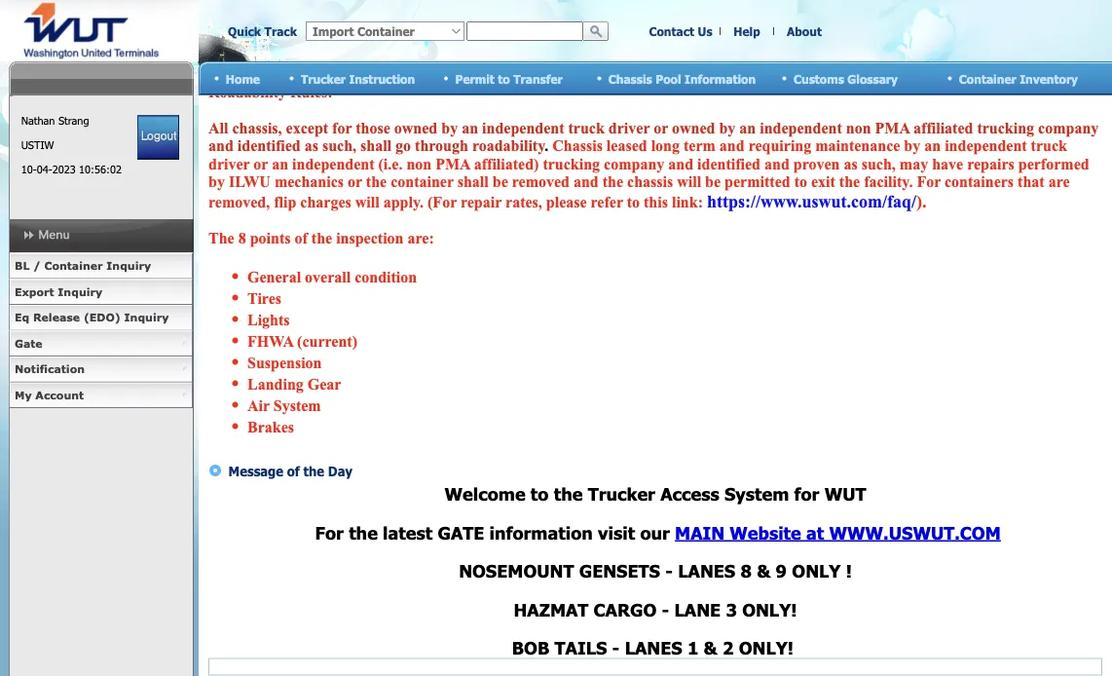 Task type: locate. For each thing, give the bounding box(es) containing it.
trucker instruction
[[301, 71, 415, 85]]

None text field
[[467, 21, 584, 41]]

inquiry inside the export inquiry link
[[58, 285, 102, 298]]

2023
[[52, 163, 76, 176]]

bl / container inquiry link
[[9, 253, 193, 279]]

quick
[[228, 24, 261, 38]]

0 vertical spatial inquiry
[[106, 259, 151, 272]]

eq release (edo) inquiry
[[15, 311, 169, 324]]

export inquiry
[[15, 285, 102, 298]]

permit to transfer
[[455, 71, 563, 85]]

inquiry right the (edo)
[[124, 311, 169, 324]]

strang
[[58, 114, 89, 127]]

eq release (edo) inquiry link
[[9, 305, 193, 331]]

1 vertical spatial container
[[44, 259, 103, 272]]

help
[[734, 24, 761, 38]]

my account link
[[9, 382, 193, 408]]

container up the export inquiry
[[44, 259, 103, 272]]

to
[[498, 71, 510, 85]]

inquiry inside eq release (edo) inquiry link
[[124, 311, 169, 324]]

customs glossary
[[794, 71, 898, 85]]

notification
[[15, 362, 85, 376]]

(edo)
[[84, 311, 121, 324]]

chassis pool information
[[609, 71, 756, 85]]

2 vertical spatial inquiry
[[124, 311, 169, 324]]

about
[[787, 24, 822, 38]]

inquiry up the export inquiry link
[[106, 259, 151, 272]]

0 horizontal spatial container
[[44, 259, 103, 272]]

inquiry
[[106, 259, 151, 272], [58, 285, 102, 298], [124, 311, 169, 324]]

bl / container inquiry
[[15, 259, 151, 272]]

10-
[[21, 163, 37, 176]]

information
[[685, 71, 756, 85]]

0 vertical spatial container
[[959, 71, 1017, 85]]

customs
[[794, 71, 844, 85]]

inquiry inside bl / container inquiry link
[[106, 259, 151, 272]]

1 vertical spatial inquiry
[[58, 285, 102, 298]]

container left inventory
[[959, 71, 1017, 85]]

inquiry down bl / container inquiry
[[58, 285, 102, 298]]

chassis
[[609, 71, 652, 85]]

10-04-2023 10:56:02
[[21, 163, 122, 176]]

glossary
[[848, 71, 898, 85]]

instruction
[[349, 71, 415, 85]]

inventory
[[1020, 71, 1078, 85]]

gate
[[15, 337, 42, 350]]

container
[[959, 71, 1017, 85], [44, 259, 103, 272]]

10:56:02
[[79, 163, 122, 176]]



Task type: vqa. For each thing, say whether or not it's contained in the screenshot.
10:56:02
yes



Task type: describe. For each thing, give the bounding box(es) containing it.
contact us
[[649, 24, 713, 38]]

about link
[[787, 24, 822, 38]]

account
[[35, 388, 84, 401]]

my
[[15, 388, 32, 401]]

inquiry for container
[[106, 259, 151, 272]]

home
[[226, 71, 260, 85]]

help link
[[734, 24, 761, 38]]

quick track
[[228, 24, 297, 38]]

nathan strang
[[21, 114, 89, 127]]

transfer
[[514, 71, 563, 85]]

release
[[33, 311, 80, 324]]

1 horizontal spatial container
[[959, 71, 1017, 85]]

trucker
[[301, 71, 346, 85]]

export
[[15, 285, 54, 298]]

login image
[[138, 115, 179, 160]]

us
[[698, 24, 713, 38]]

contact
[[649, 24, 695, 38]]

my account
[[15, 388, 84, 401]]

inquiry for (edo)
[[124, 311, 169, 324]]

04-
[[37, 163, 52, 176]]

/
[[33, 259, 41, 272]]

ustiw
[[21, 138, 54, 151]]

nathan
[[21, 114, 55, 127]]

eq
[[15, 311, 29, 324]]

export inquiry link
[[9, 279, 193, 305]]

gate link
[[9, 331, 193, 357]]

contact us link
[[649, 24, 713, 38]]

bl
[[15, 259, 30, 272]]

permit
[[455, 71, 495, 85]]

container inventory
[[959, 71, 1078, 85]]

notification link
[[9, 357, 193, 382]]

pool
[[656, 71, 682, 85]]

track
[[265, 24, 297, 38]]



